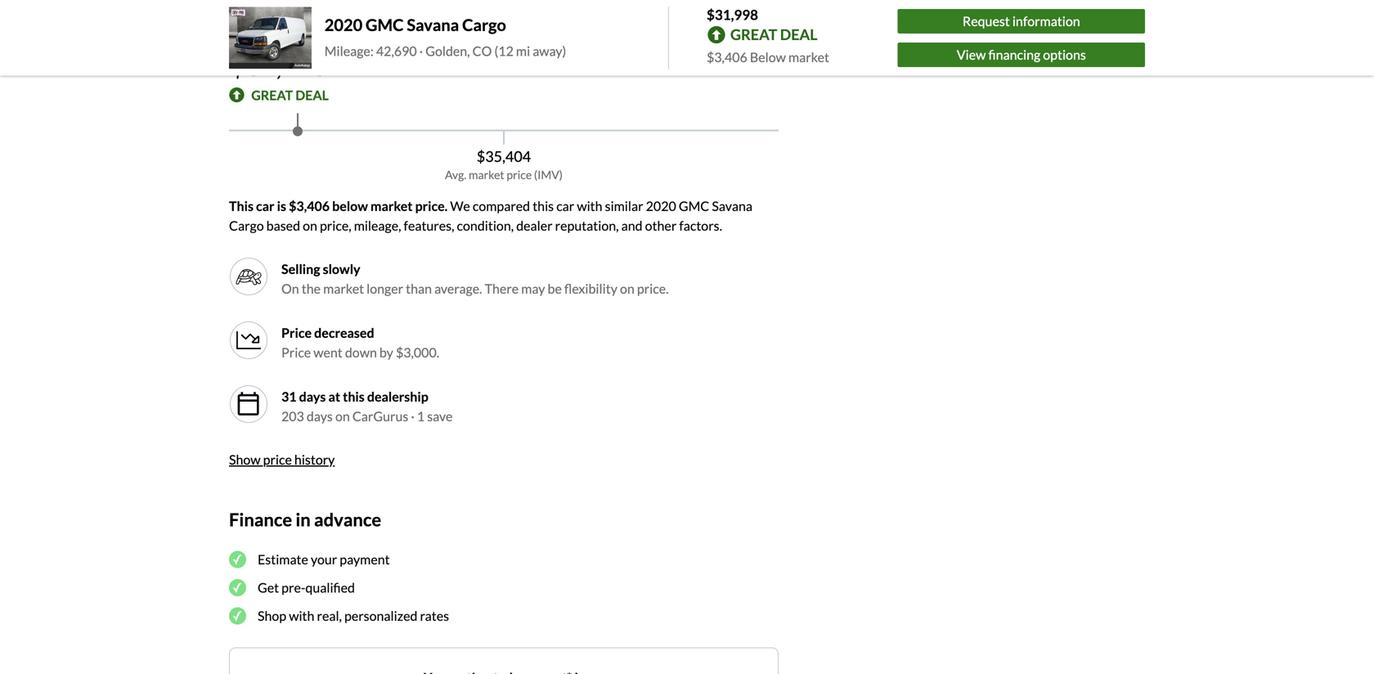 Task type: locate. For each thing, give the bounding box(es) containing it.
$3,406 below market
[[707, 49, 829, 65]]

0 vertical spatial 2020
[[325, 15, 363, 35]]

with up reputation, at left
[[577, 198, 602, 214]]

great
[[251, 87, 293, 103]]

1 vertical spatial price
[[281, 344, 311, 360]]

cargo
[[462, 15, 506, 35], [229, 217, 264, 233]]

0 horizontal spatial ·
[[411, 408, 415, 424]]

0 horizontal spatial $31,998
[[231, 50, 327, 81]]

0 vertical spatial gmc
[[366, 15, 404, 35]]

2020
[[325, 15, 363, 35], [646, 198, 676, 214]]

price
[[507, 167, 532, 181], [263, 451, 292, 467]]

days down at
[[307, 408, 333, 424]]

· inside 31 days at this dealership 203 days on cargurus · 1 save
[[411, 408, 415, 424]]

slowly
[[323, 261, 360, 277]]

estimate your payment
[[258, 551, 390, 567]]

on inside we compared this car with similar 2020 gmc savana cargo based on price, mileage, features, condition, dealer reputation, and other factors.
[[303, 217, 317, 233]]

this right at
[[343, 388, 365, 404]]

on
[[303, 217, 317, 233], [620, 280, 635, 296], [335, 408, 350, 424]]

1 vertical spatial 2020
[[646, 198, 676, 214]]

history
[[294, 451, 335, 467]]

the
[[302, 280, 321, 296]]

mi
[[516, 43, 530, 59]]

1 horizontal spatial 2020
[[646, 198, 676, 214]]

1 vertical spatial savana
[[712, 198, 753, 214]]

31 days at this dealership 203 days on cargurus · 1 save
[[281, 388, 453, 424]]

deal
[[295, 87, 329, 103]]

may
[[521, 280, 545, 296]]

0 horizontal spatial price
[[263, 451, 292, 467]]

1 vertical spatial price
[[263, 451, 292, 467]]

0 horizontal spatial car
[[256, 198, 275, 214]]

0 vertical spatial savana
[[407, 15, 459, 35]]

this
[[533, 198, 554, 214], [343, 388, 365, 404]]

price. right flexibility
[[637, 280, 669, 296]]

deal
[[780, 26, 818, 44]]

car
[[256, 198, 275, 214], [556, 198, 574, 214]]

0 vertical spatial ·
[[419, 43, 423, 59]]

savana
[[407, 15, 459, 35], [712, 198, 753, 214]]

market down $35,404
[[469, 167, 504, 181]]

great deal
[[251, 87, 329, 103]]

this
[[229, 198, 254, 214]]

1 vertical spatial $3,406
[[289, 198, 330, 214]]

$3,406
[[707, 49, 747, 65], [289, 198, 330, 214]]

days
[[299, 388, 326, 404], [307, 408, 333, 424]]

0 vertical spatial price
[[281, 325, 312, 341]]

1 vertical spatial price.
[[637, 280, 669, 296]]

0 vertical spatial $3,406
[[707, 49, 747, 65]]

1 horizontal spatial savana
[[712, 198, 753, 214]]

market down slowly
[[323, 280, 364, 296]]

1 horizontal spatial $31,998
[[707, 6, 758, 23]]

price. inside selling slowly on the market longer than average. there may be flexibility on price.
[[637, 280, 669, 296]]

$3,406 right is
[[289, 198, 330, 214]]

other
[[645, 217, 677, 233]]

price inside $35,404 avg. market price (imv)
[[507, 167, 532, 181]]

finance
[[229, 509, 292, 530]]

0 vertical spatial cargo
[[462, 15, 506, 35]]

below
[[332, 198, 368, 214]]

there
[[485, 280, 519, 296]]

$31,998 for great deal
[[231, 50, 327, 81]]

savana inside we compared this car with similar 2020 gmc savana cargo based on price, mileage, features, condition, dealer reputation, and other factors.
[[712, 198, 753, 214]]

2020 up mileage:
[[325, 15, 363, 35]]

1 vertical spatial $31,998
[[231, 50, 327, 81]]

1 vertical spatial gmc
[[679, 198, 709, 214]]

0 horizontal spatial with
[[289, 608, 314, 624]]

1 vertical spatial with
[[289, 608, 314, 624]]

0 horizontal spatial gmc
[[366, 15, 404, 35]]

show price history
[[229, 451, 335, 467]]

price. up features,
[[415, 198, 448, 214]]

cargo up co
[[462, 15, 506, 35]]

market up mileage,
[[371, 198, 413, 214]]

0 horizontal spatial 2020
[[325, 15, 363, 35]]

dealer
[[516, 217, 553, 233]]

1 horizontal spatial on
[[335, 408, 350, 424]]

2 car from the left
[[556, 198, 574, 214]]

·
[[419, 43, 423, 59], [411, 408, 415, 424]]

payment
[[340, 551, 390, 567]]

2 price from the top
[[281, 344, 311, 360]]

car up reputation, at left
[[556, 198, 574, 214]]

selling slowly on the market longer than average. there may be flexibility on price.
[[281, 261, 669, 296]]

shop with real, personalized rates
[[258, 608, 449, 624]]

0 vertical spatial price
[[507, 167, 532, 181]]

on down at
[[335, 408, 350, 424]]

gmc inside we compared this car with similar 2020 gmc savana cargo based on price, mileage, features, condition, dealer reputation, and other factors.
[[679, 198, 709, 214]]

estimate
[[258, 551, 308, 567]]

on left price,
[[303, 217, 317, 233]]

2 vertical spatial on
[[335, 408, 350, 424]]

show
[[229, 451, 261, 467]]

advance
[[314, 509, 381, 530]]

· right 42,690
[[419, 43, 423, 59]]

great deal image
[[229, 87, 245, 103]]

1 horizontal spatial car
[[556, 198, 574, 214]]

· inside 2020 gmc savana cargo mileage: 42,690 · golden, co (12 mi away)
[[419, 43, 423, 59]]

203
[[281, 408, 304, 424]]

0 vertical spatial days
[[299, 388, 326, 404]]

1 vertical spatial this
[[343, 388, 365, 404]]

with inside we compared this car with similar 2020 gmc savana cargo based on price, mileage, features, condition, dealer reputation, and other factors.
[[577, 198, 602, 214]]

$35,404 avg. market price (imv)
[[445, 147, 563, 181]]

with left real,
[[289, 608, 314, 624]]

price.
[[415, 198, 448, 214], [637, 280, 669, 296]]

savana up factors.
[[712, 198, 753, 214]]

market
[[789, 49, 829, 65], [469, 167, 504, 181], [371, 198, 413, 214], [323, 280, 364, 296]]

price down on
[[281, 325, 312, 341]]

1 horizontal spatial price.
[[637, 280, 669, 296]]

0 horizontal spatial cargo
[[229, 217, 264, 233]]

on right flexibility
[[620, 280, 635, 296]]

price decreased image
[[229, 320, 268, 360], [236, 327, 262, 353]]

options
[[1043, 46, 1086, 62]]

get pre-qualified
[[258, 580, 355, 596]]

cargo inside 2020 gmc savana cargo mileage: 42,690 · golden, co (12 mi away)
[[462, 15, 506, 35]]

0 horizontal spatial on
[[303, 217, 317, 233]]

pre-
[[282, 580, 305, 596]]

rates
[[420, 608, 449, 624]]

great deal
[[730, 26, 818, 44]]

0 vertical spatial this
[[533, 198, 554, 214]]

price decreased price went down by $3,000.
[[281, 325, 439, 360]]

decreased
[[314, 325, 374, 341]]

0 horizontal spatial savana
[[407, 15, 459, 35]]

2020 up the other
[[646, 198, 676, 214]]

gmc up 42,690
[[366, 15, 404, 35]]

golden,
[[426, 43, 470, 59]]

price right the show
[[263, 451, 292, 467]]

1 horizontal spatial price
[[507, 167, 532, 181]]

on inside 31 days at this dealership 203 days on cargurus · 1 save
[[335, 408, 350, 424]]

0 horizontal spatial $3,406
[[289, 198, 330, 214]]

1 horizontal spatial cargo
[[462, 15, 506, 35]]

this up dealer
[[533, 198, 554, 214]]

1 vertical spatial days
[[307, 408, 333, 424]]

be
[[548, 280, 562, 296]]

gmc
[[366, 15, 404, 35], [679, 198, 709, 214]]

cargo down this
[[229, 217, 264, 233]]

2 horizontal spatial on
[[620, 280, 635, 296]]

1 horizontal spatial this
[[533, 198, 554, 214]]

$31,998
[[707, 6, 758, 23], [231, 50, 327, 81]]

0 horizontal spatial this
[[343, 388, 365, 404]]

$3,406 down great
[[707, 49, 747, 65]]

gmc up factors.
[[679, 198, 709, 214]]

0 vertical spatial with
[[577, 198, 602, 214]]

price down $35,404
[[507, 167, 532, 181]]

0 horizontal spatial price.
[[415, 198, 448, 214]]

on inside selling slowly on the market longer than average. there may be flexibility on price.
[[620, 280, 635, 296]]

1 horizontal spatial ·
[[419, 43, 423, 59]]

car left is
[[256, 198, 275, 214]]

· left 1
[[411, 408, 415, 424]]

price
[[281, 325, 312, 341], [281, 344, 311, 360]]

mileage:
[[325, 43, 374, 59]]

price,
[[320, 217, 351, 233]]

1 vertical spatial cargo
[[229, 217, 264, 233]]

1 vertical spatial on
[[620, 280, 635, 296]]

1 vertical spatial ·
[[411, 408, 415, 424]]

price left went
[[281, 344, 311, 360]]

0 vertical spatial $31,998
[[707, 6, 758, 23]]

car inside we compared this car with similar 2020 gmc savana cargo based on price, mileage, features, condition, dealer reputation, and other factors.
[[556, 198, 574, 214]]

we compared this car with similar 2020 gmc savana cargo based on price, mileage, features, condition, dealer reputation, and other factors.
[[229, 198, 753, 233]]

get
[[258, 580, 279, 596]]

1 horizontal spatial gmc
[[679, 198, 709, 214]]

savana up the golden,
[[407, 15, 459, 35]]

1 horizontal spatial with
[[577, 198, 602, 214]]

days left at
[[299, 388, 326, 404]]

0 vertical spatial on
[[303, 217, 317, 233]]



Task type: describe. For each thing, give the bounding box(es) containing it.
request information button
[[898, 9, 1145, 33]]

avg.
[[445, 167, 466, 181]]

and
[[621, 217, 643, 233]]

31 days at this dealership image
[[236, 391, 262, 417]]

savana inside 2020 gmc savana cargo mileage: 42,690 · golden, co (12 mi away)
[[407, 15, 459, 35]]

$31,998 for $3,406
[[707, 6, 758, 23]]

2020 inside 2020 gmc savana cargo mileage: 42,690 · golden, co (12 mi away)
[[325, 15, 363, 35]]

financing
[[989, 46, 1041, 62]]

1 car from the left
[[256, 198, 275, 214]]

2020 gmc savana cargo mileage: 42,690 · golden, co (12 mi away)
[[325, 15, 566, 59]]

1 price from the top
[[281, 325, 312, 341]]

(12
[[494, 43, 514, 59]]

2020 gmc savana cargo image
[[229, 7, 311, 69]]

request
[[963, 13, 1010, 29]]

dealership
[[367, 388, 428, 404]]

your
[[311, 551, 337, 567]]

1
[[417, 408, 425, 424]]

finance in advance
[[229, 509, 381, 530]]

in
[[296, 509, 311, 530]]

gmc inside 2020 gmc savana cargo mileage: 42,690 · golden, co (12 mi away)
[[366, 15, 404, 35]]

market down deal
[[789, 49, 829, 65]]

selling
[[281, 261, 320, 277]]

1 horizontal spatial $3,406
[[707, 49, 747, 65]]

real,
[[317, 608, 342, 624]]

similar
[[605, 198, 643, 214]]

is
[[277, 198, 286, 214]]

on
[[281, 280, 299, 296]]

down
[[345, 344, 377, 360]]

view financing options
[[957, 46, 1086, 62]]

compared
[[473, 198, 530, 214]]

longer
[[367, 280, 403, 296]]

factors.
[[679, 217, 722, 233]]

shop
[[258, 608, 286, 624]]

selling slowly image
[[236, 263, 262, 289]]

pricing
[[229, 3, 286, 24]]

31 days at this dealership image
[[229, 384, 268, 424]]

went
[[314, 344, 343, 360]]

below
[[750, 49, 786, 65]]

view financing options button
[[898, 42, 1145, 67]]

by
[[379, 344, 393, 360]]

information
[[1013, 13, 1080, 29]]

this car is $3,406 below market price.
[[229, 198, 448, 214]]

2020 inside we compared this car with similar 2020 gmc savana cargo based on price, mileage, features, condition, dealer reputation, and other factors.
[[646, 198, 676, 214]]

co
[[473, 43, 492, 59]]

this inside 31 days at this dealership 203 days on cargurus · 1 save
[[343, 388, 365, 404]]

condition,
[[457, 217, 514, 233]]

features,
[[404, 217, 454, 233]]

show price history link
[[229, 451, 335, 467]]

average.
[[434, 280, 482, 296]]

save
[[427, 408, 453, 424]]

cargo inside we compared this car with similar 2020 gmc savana cargo based on price, mileage, features, condition, dealer reputation, and other factors.
[[229, 217, 264, 233]]

view
[[957, 46, 986, 62]]

we
[[450, 198, 470, 214]]

personalized
[[344, 608, 418, 624]]

(imv)
[[534, 167, 563, 181]]

reputation,
[[555, 217, 619, 233]]

request information
[[963, 13, 1080, 29]]

based
[[266, 217, 300, 233]]

at
[[328, 388, 340, 404]]

mileage,
[[354, 217, 401, 233]]

market inside selling slowly on the market longer than average. there may be flexibility on price.
[[323, 280, 364, 296]]

away)
[[533, 43, 566, 59]]

qualified
[[305, 580, 355, 596]]

31
[[281, 388, 297, 404]]

42,690
[[376, 43, 417, 59]]

this inside we compared this car with similar 2020 gmc savana cargo based on price, mileage, features, condition, dealer reputation, and other factors.
[[533, 198, 554, 214]]

$3,000.
[[396, 344, 439, 360]]

cargurus
[[352, 408, 408, 424]]

$35,404
[[477, 147, 531, 165]]

market inside $35,404 avg. market price (imv)
[[469, 167, 504, 181]]

selling slowly image
[[229, 257, 268, 296]]

great
[[730, 26, 777, 44]]

0 vertical spatial price.
[[415, 198, 448, 214]]

flexibility
[[564, 280, 617, 296]]

than
[[406, 280, 432, 296]]



Task type: vqa. For each thing, say whether or not it's contained in the screenshot.
(12
yes



